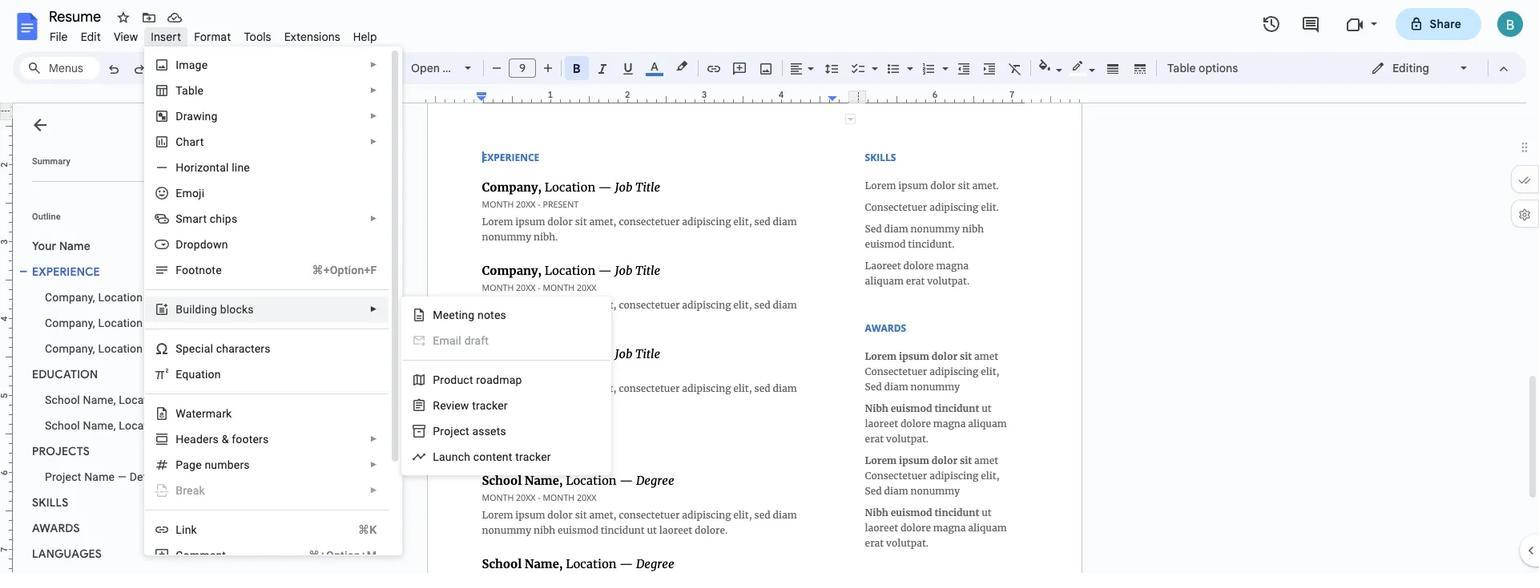 Task type: describe. For each thing, give the bounding box(es) containing it.
chart q element
[[176, 135, 209, 148]]

⌘+option+f
[[312, 264, 377, 277]]

eview
[[440, 399, 469, 412]]

summary
[[32, 156, 70, 167]]

1 school name, location — degree from the top
[[45, 394, 214, 406]]

⌘+option+m
[[309, 549, 377, 562]]

spe
[[176, 342, 195, 355]]

chart
[[176, 135, 204, 148]]

u
[[183, 303, 189, 316]]

projects
[[32, 444, 90, 459]]

quation
[[182, 368, 221, 381]]

brea k
[[176, 484, 205, 497]]

dropdown 6 element
[[176, 238, 233, 251]]

notes
[[478, 309, 507, 321]]

click to select borders image
[[846, 114, 856, 124]]

b
[[176, 303, 183, 316]]

1 company, from the top
[[45, 291, 95, 304]]

ial
[[201, 342, 213, 355]]

l aunch content tracker
[[433, 450, 551, 463]]

name for your
[[59, 239, 91, 253]]

h eaders & footers
[[176, 433, 269, 446]]

► for i mage
[[370, 60, 378, 69]]

mode and view toolbar
[[1360, 52, 1517, 84]]

ote
[[205, 264, 222, 277]]

pa g e numbers
[[176, 459, 250, 471]]

c
[[195, 342, 201, 355]]

education
[[32, 367, 98, 382]]

main toolbar
[[99, 0, 1247, 455]]

assets
[[473, 425, 507, 438]]

d rawing
[[176, 110, 218, 123]]

insert menu item
[[145, 27, 188, 46]]

⌘k
[[358, 523, 377, 536]]

special characters c element
[[176, 342, 276, 355]]

m eeting notes
[[433, 309, 507, 321]]

e quation
[[176, 368, 221, 381]]

options
[[1199, 61, 1239, 75]]

r eview tracker
[[433, 399, 508, 412]]

blocks
[[220, 303, 254, 316]]

⌘k element
[[339, 522, 377, 538]]

1 school from the top
[[45, 394, 80, 406]]

characters
[[216, 342, 271, 355]]

pr
[[433, 374, 444, 386]]

application containing share
[[0, 0, 1540, 573]]

detail
[[130, 471, 159, 483]]

editing button
[[1360, 56, 1481, 80]]

&
[[222, 433, 229, 446]]

foot
[[176, 264, 199, 277]]

dropdown
[[176, 238, 228, 251]]

chips
[[210, 212, 238, 225]]

pr o duct roadmap
[[433, 374, 522, 386]]

l ink
[[176, 523, 197, 536]]

emoji
[[176, 187, 205, 200]]

3 title from the top
[[180, 342, 202, 355]]

aunch
[[439, 450, 471, 463]]

file menu item
[[43, 27, 74, 46]]

email
[[433, 334, 462, 347]]

t able
[[176, 84, 204, 97]]

building blocks u element
[[176, 303, 259, 316]]

skills
[[32, 495, 69, 510]]

your
[[32, 239, 56, 253]]

Font size field
[[509, 59, 543, 79]]

1 job from the top
[[158, 291, 177, 304]]

border dash image
[[1131, 57, 1150, 79]]

menu bar banner
[[0, 0, 1540, 573]]

co
[[176, 549, 190, 562]]

table
[[1168, 61, 1196, 75]]

menu item containing email
[[403, 328, 611, 354]]

project
[[45, 471, 81, 483]]

r
[[191, 161, 194, 174]]

⌘+option+f element
[[293, 262, 377, 278]]

duct
[[451, 374, 473, 386]]

3 job from the top
[[158, 342, 177, 355]]

tools menu item
[[238, 27, 278, 46]]

smart chips
[[176, 212, 238, 225]]

foot n ote
[[176, 264, 222, 277]]

format
[[194, 30, 231, 44]]

co m ment
[[176, 549, 226, 562]]

eeting
[[443, 309, 475, 321]]

project name — detail
[[45, 471, 159, 483]]

Star checkbox
[[112, 6, 135, 29]]

horizontal line r element
[[176, 161, 255, 174]]

highlight color image
[[673, 57, 691, 76]]

edit
[[81, 30, 101, 44]]

page numbers g element
[[176, 459, 255, 471]]

drawing d element
[[176, 110, 222, 123]]

p
[[433, 425, 440, 438]]

smart chips z element
[[176, 212, 242, 225]]

pa
[[176, 459, 189, 471]]

t
[[176, 84, 182, 97]]

d
[[176, 110, 183, 123]]

r
[[433, 399, 440, 412]]

footers
[[232, 433, 269, 446]]

m
[[433, 309, 443, 321]]

summary heading
[[32, 156, 70, 168]]

file
[[50, 30, 68, 44]]

2 title from the top
[[180, 317, 202, 329]]

⌘+option+m element
[[289, 547, 377, 564]]

share
[[1430, 17, 1462, 31]]

i
[[176, 59, 179, 71]]

editing
[[1393, 61, 1430, 75]]

meeting notes m element
[[433, 309, 511, 321]]

menu bar inside menu bar banner
[[43, 21, 384, 47]]



Task type: vqa. For each thing, say whether or not it's contained in the screenshot.


Task type: locate. For each thing, give the bounding box(es) containing it.
0 horizontal spatial tracker
[[472, 399, 508, 412]]

1 name, from the top
[[83, 394, 116, 406]]

name up experience
[[59, 239, 91, 253]]

2 name, from the top
[[83, 419, 116, 432]]

company, location — job title
[[45, 291, 202, 304], [45, 317, 202, 329], [45, 342, 202, 355]]

1 horizontal spatial menu item
[[403, 328, 611, 354]]

roject
[[440, 425, 470, 438]]

outline heading
[[13, 211, 218, 233]]

2 degree from the top
[[178, 419, 214, 432]]

2 company, location — job title from the top
[[45, 317, 202, 329]]

l down p
[[433, 450, 439, 463]]

2 company, from the top
[[45, 317, 95, 329]]

Rename text field
[[43, 6, 111, 26]]

o
[[444, 374, 451, 386]]

company, location — job title down experience
[[45, 291, 202, 304]]

ilding
[[189, 303, 217, 316]]

languages
[[32, 547, 102, 561]]

6 ► from the top
[[370, 305, 378, 313]]

1 vertical spatial tracker
[[516, 450, 551, 463]]

table options button
[[1161, 56, 1246, 80]]

1 vertical spatial name,
[[83, 419, 116, 432]]

► for brea k
[[370, 486, 378, 495]]

equation e element
[[176, 368, 226, 381]]

3 company, from the top
[[45, 342, 95, 355]]

Font size text field
[[510, 59, 535, 78]]

—
[[146, 291, 155, 304], [146, 317, 155, 329], [146, 342, 155, 355], [166, 394, 175, 406], [166, 419, 175, 432], [118, 471, 127, 483]]

content
[[474, 450, 513, 463]]

degree up eaders on the left
[[178, 419, 214, 432]]

numbers
[[205, 459, 250, 471]]

job
[[158, 291, 177, 304], [158, 317, 177, 329], [158, 342, 177, 355]]

your name
[[32, 239, 91, 253]]

job up e
[[158, 342, 177, 355]]

Menus field
[[20, 57, 100, 79]]

0 vertical spatial company, location — job title
[[45, 291, 202, 304]]

tracker up assets at the bottom of page
[[472, 399, 508, 412]]

product roadmap o element
[[433, 374, 527, 386]]

review tracker r element
[[433, 399, 513, 412]]

menu
[[139, 0, 403, 573], [402, 297, 612, 475]]

awards
[[32, 521, 80, 535]]

smart
[[176, 212, 207, 225]]

email d raft
[[433, 334, 489, 347]]

0 horizontal spatial l
[[176, 523, 182, 536]]

able
[[182, 84, 204, 97]]

l up co in the left bottom of the page
[[176, 523, 182, 536]]

location
[[98, 291, 143, 304], [98, 317, 143, 329], [98, 342, 143, 355], [119, 394, 164, 406], [119, 419, 164, 432]]

format menu item
[[188, 27, 238, 46]]

ink
[[182, 523, 197, 536]]

line
[[232, 161, 250, 174]]

7 ► from the top
[[370, 434, 378, 443]]

tracker right content
[[516, 450, 551, 463]]

1 vertical spatial school
[[45, 419, 80, 432]]

izontal
[[194, 161, 229, 174]]

menu containing i
[[139, 0, 403, 573]]

name for project
[[84, 471, 115, 483]]

line & paragraph spacing image
[[823, 57, 841, 79]]

menu bar
[[43, 21, 384, 47]]

headers & footers h element
[[176, 433, 274, 446]]

open sans
[[411, 61, 468, 75]]

image i element
[[176, 59, 213, 71]]

company, location — job title up e
[[45, 342, 202, 355]]

► for ilding blocks
[[370, 305, 378, 313]]

g
[[189, 459, 196, 471]]

1 ► from the top
[[370, 60, 378, 69]]

raft
[[471, 334, 489, 347]]

► for e numbers
[[370, 460, 378, 469]]

roadmap
[[476, 374, 522, 386]]

0 vertical spatial title
[[180, 291, 202, 304]]

name
[[59, 239, 91, 253], [84, 471, 115, 483]]

m
[[190, 549, 200, 562]]

help
[[353, 30, 377, 44]]

0 vertical spatial company,
[[45, 291, 95, 304]]

title
[[180, 291, 202, 304], [180, 317, 202, 329], [180, 342, 202, 355]]

ho
[[176, 161, 191, 174]]

experience
[[32, 265, 100, 279]]

document outline element
[[13, 103, 231, 573]]

2 ► from the top
[[370, 86, 378, 95]]

b u ilding blocks
[[176, 303, 254, 316]]

company, location — job title down b
[[45, 317, 202, 329]]

extensions
[[284, 30, 340, 44]]

job left u on the bottom of the page
[[158, 291, 177, 304]]

k
[[199, 484, 205, 497]]

outline
[[32, 212, 61, 222]]

school name, location — degree up h
[[45, 419, 214, 432]]

8 ► from the top
[[370, 460, 378, 469]]

job down b
[[158, 317, 177, 329]]

comment m element
[[176, 549, 231, 562]]

0 vertical spatial tracker
[[472, 399, 508, 412]]

insert
[[151, 30, 181, 44]]

school down education
[[45, 394, 80, 406]]

font list. open sans selected. option
[[411, 57, 468, 79]]

2 job from the top
[[158, 317, 177, 329]]

menu inside application
[[402, 297, 612, 475]]

1 vertical spatial title
[[180, 317, 202, 329]]

1 company, location — job title from the top
[[45, 291, 202, 304]]

link l element
[[176, 523, 202, 536]]

insert image image
[[757, 57, 776, 79]]

1 horizontal spatial l
[[433, 450, 439, 463]]

title down foot
[[180, 291, 202, 304]]

sans
[[443, 61, 468, 75]]

0 vertical spatial name,
[[83, 394, 116, 406]]

break k element
[[176, 484, 210, 497]]

watermark j element
[[176, 407, 237, 420]]

school name, location — degree
[[45, 394, 214, 406], [45, 419, 214, 432]]

title down u on the bottom of the page
[[180, 317, 202, 329]]

degree up watermark
[[178, 394, 214, 406]]

2 vertical spatial title
[[180, 342, 202, 355]]

1 vertical spatial job
[[158, 317, 177, 329]]

► for h eaders & footers
[[370, 434, 378, 443]]

name right project
[[84, 471, 115, 483]]

school up projects
[[45, 419, 80, 432]]

table t element
[[176, 84, 209, 97]]

table options
[[1168, 61, 1239, 75]]

view menu item
[[107, 27, 145, 46]]

1 degree from the top
[[178, 394, 214, 406]]

tools
[[244, 30, 271, 44]]

menu item containing brea
[[155, 216, 378, 573]]

0 vertical spatial job
[[158, 291, 177, 304]]

open
[[411, 61, 440, 75]]

view
[[114, 30, 138, 44]]

project assets p element
[[433, 425, 511, 438]]

name,
[[83, 394, 116, 406], [83, 419, 116, 432]]

title up "e quation"
[[180, 342, 202, 355]]

e
[[176, 368, 182, 381]]

1 vertical spatial company, location — job title
[[45, 317, 202, 329]]

menu containing m
[[402, 297, 612, 475]]

0 vertical spatial school
[[45, 394, 80, 406]]

footnote n element
[[176, 264, 227, 277]]

name, down education
[[83, 394, 116, 406]]

name, up projects
[[83, 419, 116, 432]]

ment
[[200, 549, 226, 562]]

d
[[465, 334, 471, 347]]

2 vertical spatial company,
[[45, 342, 95, 355]]

0 vertical spatial school name, location — degree
[[45, 394, 214, 406]]

mage
[[179, 59, 208, 71]]

edit menu item
[[74, 27, 107, 46]]

1 horizontal spatial tracker
[[516, 450, 551, 463]]

9 ► from the top
[[370, 486, 378, 495]]

menu bar containing file
[[43, 21, 384, 47]]

launch content tracker l element
[[433, 450, 556, 463]]

school
[[45, 394, 80, 406], [45, 419, 80, 432]]

2 school name, location — degree from the top
[[45, 419, 214, 432]]

h
[[176, 433, 184, 446]]

l for ink
[[176, 523, 182, 536]]

brea
[[176, 484, 199, 497]]

watermark
[[176, 407, 232, 420]]

tracker
[[472, 399, 508, 412], [516, 450, 551, 463]]

n
[[199, 264, 205, 277]]

eaders
[[184, 433, 219, 446]]

5 ► from the top
[[370, 214, 378, 223]]

emoji 7 element
[[176, 187, 209, 200]]

1 title from the top
[[180, 291, 202, 304]]

background color image
[[1036, 57, 1055, 76]]

text color image
[[646, 57, 664, 76]]

1 vertical spatial company,
[[45, 317, 95, 329]]

i mage
[[176, 59, 208, 71]]

application
[[0, 0, 1540, 573]]

1 vertical spatial l
[[176, 523, 182, 536]]

ho r izontal line
[[176, 161, 250, 174]]

0 horizontal spatial menu item
[[155, 216, 378, 573]]

0 vertical spatial name
[[59, 239, 91, 253]]

► for d rawing
[[370, 111, 378, 120]]

p roject assets
[[433, 425, 507, 438]]

school name, location — degree down e
[[45, 394, 214, 406]]

2 vertical spatial job
[[158, 342, 177, 355]]

1 vertical spatial school name, location — degree
[[45, 419, 214, 432]]

► for t able
[[370, 86, 378, 95]]

0 vertical spatial degree
[[178, 394, 214, 406]]

rawing
[[183, 110, 218, 123]]

1 vertical spatial degree
[[178, 419, 214, 432]]

help menu item
[[347, 27, 384, 46]]

company,
[[45, 291, 95, 304], [45, 317, 95, 329], [45, 342, 95, 355]]

l for aunch
[[433, 450, 439, 463]]

2 school from the top
[[45, 419, 80, 432]]

spe c ial characters
[[176, 342, 271, 355]]

extensions menu item
[[278, 27, 347, 46]]

border width image
[[1104, 57, 1123, 79]]

3 company, location — job title from the top
[[45, 342, 202, 355]]

menu item
[[155, 216, 378, 573], [403, 328, 611, 354]]

0 vertical spatial l
[[433, 450, 439, 463]]

3 ► from the top
[[370, 111, 378, 120]]

2 vertical spatial company, location — job title
[[45, 342, 202, 355]]

1 vertical spatial name
[[84, 471, 115, 483]]

4 ► from the top
[[370, 137, 378, 146]]

email draft d element
[[433, 334, 494, 347]]

e
[[196, 459, 202, 471]]



